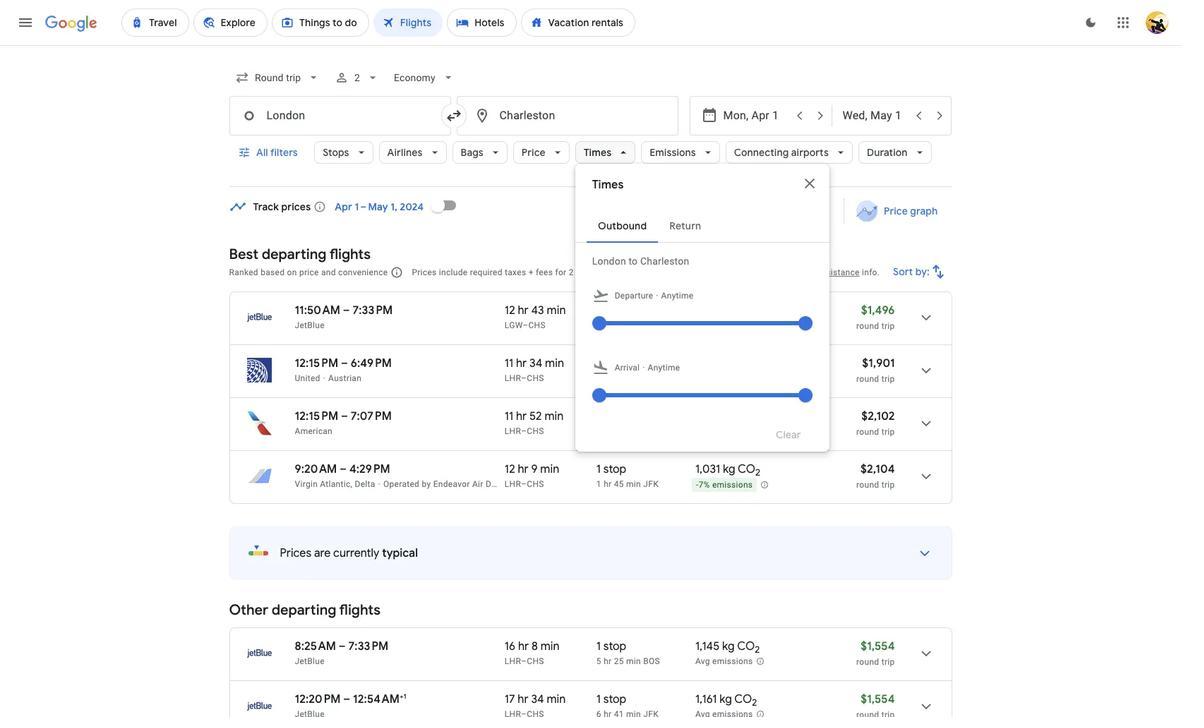 Task type: describe. For each thing, give the bounding box(es) containing it.
virgin atlantic, delta
[[295, 479, 375, 489]]

virgin
[[295, 479, 318, 489]]

6:49 pm
[[351, 357, 392, 371]]

11:50 am
[[295, 304, 340, 318]]

hr right 17
[[518, 693, 529, 707]]

1901 US dollars text field
[[862, 357, 895, 371]]

times button
[[575, 136, 636, 169]]

avg
[[695, 657, 710, 667]]

arrival
[[615, 363, 640, 373]]

date
[[786, 205, 809, 217]]

1,
[[391, 201, 398, 213]]

2104 US dollars text field
[[861, 463, 895, 477]]

12:15 pm – 7:07 pm american
[[295, 410, 392, 436]]

min inside 1 stop 1 hr 45 min jfk
[[626, 479, 641, 489]]

trip for $2,104
[[882, 480, 895, 490]]

charleston
[[640, 256, 689, 267]]

assistance
[[817, 268, 860, 278]]

jfk
[[643, 479, 659, 489]]

trip for $2,102
[[882, 427, 895, 437]]

Arrival time: 7:33 PM. text field
[[348, 640, 389, 654]]

2 delta from the left
[[505, 479, 526, 489]]

hr inside 11 hr 52 min lhr – chs
[[516, 410, 527, 424]]

on
[[287, 268, 297, 278]]

total duration 11 hr 52 min. element
[[505, 410, 597, 426]]

hr inside 12 hr 43 min lgw – chs
[[518, 304, 529, 318]]

to
[[629, 256, 638, 267]]

+ inside "12:20 pm – 12:54 am + 1"
[[400, 692, 404, 701]]

11 hr 34 min lhr – chs
[[505, 357, 564, 383]]

filters
[[270, 146, 297, 159]]

departure time: 12:15 pm. text field for 6:49 pm
[[295, 357, 338, 371]]

stop for 1 stop 1 hr 45 min
[[604, 357, 627, 371]]

learn more about tracked prices image
[[314, 201, 326, 213]]

air
[[472, 479, 483, 489]]

– inside 12 hr 43 min lgw – chs
[[523, 321, 528, 330]]

apr 1 – may 1, 2024
[[335, 201, 424, 213]]

price graph button
[[848, 198, 949, 224]]

1 delta from the left
[[355, 479, 375, 489]]

adults.
[[576, 268, 603, 278]]

12 hr 9 min lhr – chs
[[505, 463, 559, 489]]

1 vertical spatial times
[[592, 178, 624, 192]]

best
[[229, 246, 259, 263]]

1 up 1 stop 1 hr 45 min
[[597, 321, 602, 330]]

leaves heathrow airport at 12:20 pm on monday, april 1 and arrives at charleston international airport at 12:54 am on tuesday, april 2. element
[[295, 692, 406, 707]]

Departure time: 11:50 AM. text field
[[295, 304, 340, 318]]

layover (1 of 1) is a 1 hr 45 min layover at john f. kennedy international airport in new york. element
[[597, 479, 688, 490]]

hr inside 12 hr 9 min lhr – chs
[[518, 463, 529, 477]]

anytime for departure
[[661, 291, 694, 301]]

times inside popup button
[[584, 146, 612, 159]]

price for price graph
[[884, 205, 908, 217]]

passenger assistance
[[773, 268, 860, 278]]

1,193
[[695, 304, 719, 318]]

learn more about ranking image
[[391, 266, 403, 279]]

1 inside "12:20 pm – 12:54 am + 1"
[[404, 692, 406, 701]]

min inside 1 stop 1 hr 45 min
[[626, 374, 641, 383]]

– up "atlantic,"
[[340, 463, 347, 477]]

9:20 am – 4:29 pm
[[295, 463, 390, 477]]

5
[[597, 657, 602, 667]]

departing for other
[[272, 602, 336, 619]]

16 hr 8 min lhr – chs
[[505, 640, 560, 667]]

other
[[229, 602, 268, 619]]

apr
[[335, 201, 352, 213]]

price button
[[513, 136, 570, 169]]

min inside total duration 17 hr 34 min. element
[[547, 693, 566, 707]]

atlantic,
[[320, 479, 353, 489]]

Departure time: 8:25 AM. text field
[[295, 640, 336, 654]]

total duration 16 hr 8 min. element
[[505, 640, 597, 656]]

duration
[[867, 146, 908, 159]]

34 for 11
[[530, 357, 542, 371]]

kg for 1,031
[[723, 463, 736, 477]]

airlines button
[[379, 136, 447, 169]]

7:33 pm for 8:25 am
[[348, 640, 389, 654]]

12 for 12 hr 9 min
[[505, 463, 515, 477]]

endeavor
[[433, 479, 470, 489]]

min inside the 16 hr 8 min lhr – chs
[[541, 640, 560, 654]]

track
[[253, 201, 279, 213]]

min inside 12 hr 9 min lhr – chs
[[540, 463, 559, 477]]

2 for 12 hr 43 min
[[754, 308, 759, 320]]

2102 US dollars text field
[[862, 410, 895, 424]]

sort
[[893, 265, 913, 278]]

bos for 1,193
[[643, 321, 660, 330]]

departing for best
[[262, 246, 327, 263]]

lhr for 11 hr 52 min
[[505, 426, 521, 436]]

Arrival time: 4:29 PM. text field
[[349, 463, 390, 477]]

for
[[555, 268, 567, 278]]

connecting airports
[[734, 146, 829, 159]]

co for 1,031
[[738, 463, 756, 477]]

leaves heathrow airport at 12:15 pm on monday, april 1 and arrives at charleston international airport at 7:07 pm on monday, april 1. element
[[295, 410, 392, 424]]

taxes
[[505, 268, 526, 278]]

layover (1 of 1) is a 1 hr 45 min layover at dulles international airport in washington. element
[[597, 373, 688, 384]]

ranked based on price and convenience
[[229, 268, 388, 278]]

round for $2,104
[[857, 480, 879, 490]]

airports
[[791, 146, 829, 159]]

flights for other departing flights
[[339, 602, 381, 619]]

co for 1,161
[[735, 693, 752, 707]]

ranked
[[229, 268, 258, 278]]

lgw
[[505, 321, 523, 330]]

1496 US dollars text field
[[861, 304, 895, 318]]

1 stop
[[597, 693, 627, 707]]

+8% emissions
[[695, 321, 755, 331]]

7:33 pm for 11:50 am
[[353, 304, 393, 318]]

all
[[256, 146, 268, 159]]

1 down adults. at the top of page
[[597, 304, 601, 318]]

11:50 am – 7:33 pm jetblue
[[295, 304, 393, 330]]

+8%
[[695, 321, 712, 331]]

1554 us dollars text field for 1,161
[[861, 693, 895, 707]]

1 and from the left
[[321, 268, 336, 278]]

typical
[[382, 547, 418, 561]]

8:25 am – 7:33 pm jetblue
[[295, 640, 389, 667]]

connecting
[[734, 146, 789, 159]]

main content containing best departing flights
[[229, 189, 952, 717]]

round for $2,102
[[857, 427, 879, 437]]

swap origin and destination. image
[[445, 107, 462, 124]]

prices for prices are currently typical
[[280, 547, 312, 561]]

1,145
[[695, 640, 720, 654]]

all filters button
[[229, 136, 309, 169]]

required
[[470, 268, 503, 278]]

2 inside the "2" 'popup button'
[[354, 72, 360, 83]]

dba
[[486, 479, 503, 489]]

16
[[505, 640, 516, 654]]

graph
[[911, 205, 938, 217]]

departure time: 12:15 pm. text field for 7:07 pm
[[295, 410, 338, 424]]

-7% emissions
[[696, 480, 753, 490]]

flights for best departing flights
[[330, 246, 371, 263]]

Departure text field
[[723, 97, 788, 135]]

hr inside 1 stop 5 hr 25 min bos
[[604, 657, 612, 667]]

united
[[295, 374, 320, 383]]

kg for 1,161
[[720, 693, 732, 707]]

2 and from the left
[[675, 268, 690, 278]]

price for price
[[522, 146, 546, 159]]

departure
[[615, 291, 653, 301]]

round for $1,901
[[857, 374, 879, 384]]

17
[[505, 693, 515, 707]]

other departing flights
[[229, 602, 381, 619]]

stop for 1 stop 5 hr 25 min bos
[[604, 640, 627, 654]]

leaves heathrow airport at 8:25 am on monday, april 1 and arrives at charleston international airport at 7:33 pm on monday, april 1. element
[[295, 640, 389, 654]]

london to charleston
[[592, 256, 689, 267]]

1 stop 1 hr 45 min
[[597, 357, 641, 383]]

1 stop flight. element for 12 hr 43 min
[[597, 304, 627, 320]]

leaves heathrow airport at 9:20 am on monday, april 1 and arrives at charleston international airport at 4:29 pm on monday, april 1. element
[[295, 463, 390, 477]]

– inside 11:50 am – 7:33 pm jetblue
[[343, 304, 350, 318]]

price graph
[[884, 205, 938, 217]]

$2,102 round trip
[[857, 410, 895, 437]]

loading results progress bar
[[0, 45, 1181, 48]]

– inside 8:25 am – 7:33 pm jetblue
[[339, 640, 346, 654]]

12:15 pm – 6:49 pm
[[295, 357, 392, 371]]

duration button
[[859, 136, 932, 169]]

1 stop flight. element for 12 hr 9 min
[[597, 463, 627, 479]]

1 left arrival
[[597, 357, 601, 371]]

prices include required taxes + fees for 2 adults.
[[412, 268, 603, 278]]

1 right connection at the bottom of page
[[597, 479, 602, 489]]

1 stop flight. element for 17 hr 34 min
[[597, 693, 627, 709]]

hr inside the 1 stop 1 hr 52 min bos
[[604, 321, 612, 330]]

45 for 12 hr 9 min
[[614, 479, 624, 489]]

optional
[[605, 268, 639, 278]]

1,161 kg co 2
[[695, 693, 757, 709]]

Arrival time: 7:33 PM. text field
[[353, 304, 393, 318]]

$1,901
[[862, 357, 895, 371]]

1 inside 1 stop flight. element
[[597, 693, 601, 707]]

1 down the total duration 11 hr 34 min. element
[[597, 374, 602, 383]]

stop for 1 stop 1 hr 45 min jfk
[[604, 463, 627, 477]]

$1,554 for $1,554
[[861, 693, 895, 707]]

8
[[532, 640, 538, 654]]

$2,104 round trip
[[857, 463, 895, 490]]

1 inside 1 stop 5 hr 25 min bos
[[597, 640, 601, 654]]

– inside 12 hr 9 min lhr – chs
[[521, 479, 527, 489]]

1,031 kg co 2
[[695, 463, 761, 479]]

chs for 8
[[527, 657, 544, 667]]

layover (1 of 1) is a 5 hr 25 min layover at boston logan international airport in boston. element
[[597, 656, 688, 667]]

convenience
[[338, 268, 388, 278]]



Task type: vqa. For each thing, say whether or not it's contained in the screenshot.
2nd 1 stop flight. 'element' from the bottom of the page
yes



Task type: locate. For each thing, give the bounding box(es) containing it.
5 1 stop flight. element from the top
[[597, 693, 627, 709]]

stops
[[323, 146, 349, 159]]

flight details. leaves london gatwick airport at 11:50 am on monday, april 1 and arrives at charleston international airport at 7:33 pm on monday, april 1. image
[[909, 301, 943, 335]]

11 inside 11 hr 34 min lhr – chs
[[505, 357, 513, 371]]

emissions down '1,031 kg co 2'
[[712, 480, 753, 490]]

and right price
[[321, 268, 336, 278]]

0 vertical spatial 1554 us dollars text field
[[861, 640, 895, 654]]

5 stop from the top
[[604, 693, 627, 707]]

0 vertical spatial anytime
[[661, 291, 694, 301]]

airlines
[[387, 146, 423, 159]]

2 for 17 hr 34 min
[[752, 697, 757, 709]]

min inside 11 hr 34 min lhr – chs
[[545, 357, 564, 371]]

prices right learn more about ranking icon
[[412, 268, 437, 278]]

1 stop flight. element
[[597, 304, 627, 320], [597, 357, 627, 373], [597, 463, 627, 479], [597, 640, 627, 656], [597, 693, 627, 709]]

1
[[597, 304, 601, 318], [597, 321, 602, 330], [597, 357, 601, 371], [597, 374, 602, 383], [597, 463, 601, 477], [597, 479, 602, 489], [597, 640, 601, 654], [404, 692, 406, 701], [597, 693, 601, 707]]

1 11 from the top
[[505, 357, 513, 371]]

round down "$1,496" on the top
[[857, 321, 879, 331]]

1 vertical spatial 52
[[530, 410, 542, 424]]

kg for 1,193
[[722, 304, 734, 318]]

4 round from the top
[[857, 480, 879, 490]]

price
[[522, 146, 546, 159], [884, 205, 908, 217]]

hr inside 1 stop 1 hr 45 min jfk
[[604, 479, 612, 489]]

$1,496
[[861, 304, 895, 318]]

 image
[[378, 479, 381, 489]]

45 inside 1 stop 1 hr 45 min
[[614, 374, 624, 383]]

1 vertical spatial departure time: 12:15 pm. text field
[[295, 410, 338, 424]]

12:15 pm for 12:15 pm – 6:49 pm
[[295, 357, 338, 371]]

$2,102
[[862, 410, 895, 424]]

trip for $1,554
[[882, 657, 895, 667]]

kg for 1,145
[[722, 640, 735, 654]]

1 12 from the top
[[505, 304, 515, 318]]

min down 11 hr 34 min lhr – chs
[[545, 410, 564, 424]]

flights
[[330, 246, 371, 263], [339, 602, 381, 619]]

hr right 5 at the bottom of the page
[[604, 657, 612, 667]]

emissions down the 1,145 kg co 2
[[713, 657, 753, 667]]

total duration 12 hr 9 min. element
[[505, 463, 597, 479]]

hr inside 11 hr 34 min lhr – chs
[[516, 357, 527, 371]]

1 horizontal spatial 52
[[614, 321, 624, 330]]

None search field
[[229, 61, 952, 452]]

7:33 pm down convenience on the left
[[353, 304, 393, 318]]

co right 1,161
[[735, 693, 752, 707]]

3 1 stop flight. element from the top
[[597, 463, 627, 479]]

0 vertical spatial emissions
[[714, 321, 755, 331]]

– down the total duration 11 hr 34 min. element
[[521, 374, 527, 383]]

0 vertical spatial 12
[[505, 304, 515, 318]]

– up austrian
[[341, 357, 348, 371]]

45 inside 1 stop 1 hr 45 min jfk
[[614, 479, 624, 489]]

trip for $1,496
[[882, 321, 895, 331]]

1 stop flight. element for 11 hr 34 min
[[597, 357, 627, 373]]

2 vertical spatial emissions
[[713, 657, 753, 667]]

chs down the total duration 11 hr 34 min. element
[[527, 374, 544, 383]]

1 up layover (1 of 1) is a 1 hr 45 min layover at john f. kennedy international airport in new york. 'element'
[[597, 463, 601, 477]]

chs inside 11 hr 52 min lhr – chs
[[527, 426, 544, 436]]

emissions down the "1,193 kg co 2"
[[714, 321, 755, 331]]

stop inside 1 stop 1 hr 45 min
[[604, 357, 627, 371]]

Departure time: 9:20 AM. text field
[[295, 463, 337, 477]]

45
[[614, 374, 624, 383], [614, 479, 624, 489]]

delta right dba
[[505, 479, 526, 489]]

2 1 stop flight. element from the top
[[597, 357, 627, 373]]

main menu image
[[17, 14, 34, 31]]

london
[[592, 256, 626, 267]]

0 vertical spatial 11
[[505, 357, 513, 371]]

$1,554 down $1,554 round trip
[[861, 693, 895, 707]]

– right 12:20 pm
[[343, 693, 350, 707]]

34 for 17
[[531, 693, 544, 707]]

12:15 pm for 12:15 pm – 7:07 pm american
[[295, 410, 338, 424]]

jetblue down 8:25 am text box
[[295, 657, 325, 667]]

close dialog image
[[801, 175, 818, 192]]

12 up "lgw"
[[505, 304, 515, 318]]

stop for 1 stop 1 hr 52 min bos
[[604, 304, 627, 318]]

1 down 5 at the bottom of the page
[[597, 693, 601, 707]]

price inside 'popup button'
[[522, 146, 546, 159]]

Departure time: 12:20 PM. text field
[[295, 693, 341, 707]]

min inside 12 hr 43 min lgw – chs
[[547, 304, 566, 318]]

0 vertical spatial 45
[[614, 374, 624, 383]]

kg
[[722, 304, 734, 318], [723, 463, 736, 477], [722, 640, 735, 654], [720, 693, 732, 707]]

12:15 pm inside 12:15 pm – 7:07 pm american
[[295, 410, 338, 424]]

1 stop flight. element for 16 hr 8 min
[[597, 640, 627, 656]]

– left connection at the bottom of page
[[521, 479, 527, 489]]

chs inside the 16 hr 8 min lhr – chs
[[527, 657, 544, 667]]

2 inside the "1,193 kg co 2"
[[754, 308, 759, 320]]

hr left 9
[[518, 463, 529, 477]]

chs for 52
[[527, 426, 544, 436]]

sort by:
[[893, 265, 930, 278]]

4 lhr from the top
[[505, 657, 521, 667]]

stop up layover (1 of 1) is a 1 hr 45 min layover at dulles international airport in washington. element
[[604, 357, 627, 371]]

1 up 5 at the bottom of the page
[[597, 640, 601, 654]]

2 bos from the top
[[643, 657, 660, 667]]

7%
[[699, 480, 710, 490]]

min right 25
[[626, 657, 641, 667]]

1 horizontal spatial prices
[[412, 268, 437, 278]]

min right 43
[[547, 304, 566, 318]]

main content
[[229, 189, 952, 717]]

kg right 1,161
[[720, 693, 732, 707]]

min inside 1 stop 5 hr 25 min bos
[[626, 657, 641, 667]]

2 inside 1,161 kg co 2
[[752, 697, 757, 709]]

7:07 pm
[[351, 410, 392, 424]]

track prices
[[253, 201, 311, 213]]

Arrival time: 12:54 AM on  Tuesday, April 2. text field
[[353, 692, 406, 707]]

lhr inside 12 hr 9 min lhr – chs
[[505, 479, 521, 489]]

1 departure time: 12:15 pm. text field from the top
[[295, 357, 338, 371]]

45 for 11 hr 34 min
[[614, 374, 624, 383]]

round for $1,554
[[857, 657, 879, 667]]

bos inside the 1 stop 1 hr 52 min bos
[[643, 321, 660, 330]]

departure time: 12:15 pm. text field up the american
[[295, 410, 338, 424]]

min inside the 1 stop 1 hr 52 min bos
[[626, 321, 641, 330]]

1554 us dollars text field down $1,554 round trip
[[861, 693, 895, 707]]

stop up layover (1 of 1) is a 1 hr 45 min layover at john f. kennedy international airport in new york. 'element'
[[604, 463, 627, 477]]

1 vertical spatial emissions
[[712, 480, 753, 490]]

flight details. leaves heathrow airport at 12:15 pm on monday, april 1 and arrives at charleston international airport at 7:07 pm on monday, april 1. image
[[909, 407, 943, 441]]

jetblue down 11:50 am
[[295, 321, 325, 330]]

1 1 stop flight. element from the top
[[597, 304, 627, 320]]

2 inside '1,031 kg co 2'
[[756, 467, 761, 479]]

lhr
[[505, 374, 521, 383], [505, 426, 521, 436], [505, 479, 521, 489], [505, 657, 521, 667]]

date grid button
[[750, 198, 841, 224]]

co for 1,145
[[737, 640, 755, 654]]

trip inside $2,102 round trip
[[882, 427, 895, 437]]

hr down "lgw"
[[516, 357, 527, 371]]

by
[[422, 479, 431, 489]]

more details image
[[908, 537, 942, 571]]

34 down 12 hr 43 min lgw – chs on the left top
[[530, 357, 542, 371]]

– left 7:07 pm text field
[[341, 410, 348, 424]]

co inside 1,161 kg co 2
[[735, 693, 752, 707]]

2 45 from the top
[[614, 479, 624, 489]]

chs inside 12 hr 43 min lgw – chs
[[528, 321, 546, 330]]

best departing flights
[[229, 246, 371, 263]]

stop inside 1 stop 5 hr 25 min bos
[[604, 640, 627, 654]]

lhr down total duration 11 hr 52 min. "element"
[[505, 426, 521, 436]]

2 12 from the top
[[505, 463, 515, 477]]

trip inside $2,104 round trip
[[882, 480, 895, 490]]

anytime down charges
[[661, 291, 694, 301]]

– left arrival time: 7:33 pm. text field
[[343, 304, 350, 318]]

kg up -7% emissions
[[723, 463, 736, 477]]

– inside 11 hr 52 min lhr – chs
[[521, 426, 527, 436]]

price left graph
[[884, 205, 908, 217]]

hr up 1 stop 1 hr 45 min
[[604, 321, 612, 330]]

1 45 from the top
[[614, 374, 624, 383]]

12:15 pm
[[295, 357, 338, 371], [295, 410, 338, 424]]

$1,554 inside $1,554 round trip
[[861, 640, 895, 654]]

lhr right dba
[[505, 479, 521, 489]]

emissions
[[714, 321, 755, 331], [712, 480, 753, 490], [713, 657, 753, 667]]

0 horizontal spatial and
[[321, 268, 336, 278]]

total duration 12 hr 43 min. element
[[505, 304, 597, 320]]

12:15 pm up the american
[[295, 410, 338, 424]]

12 inside 12 hr 9 min lhr – chs
[[505, 463, 515, 477]]

co up avg emissions
[[737, 640, 755, 654]]

flight details. leaves heathrow airport at 8:25 am on monday, april 1 and arrives at charleston international airport at 7:33 pm on monday, april 1. image
[[909, 637, 943, 671]]

chs down total duration 11 hr 52 min. "element"
[[527, 426, 544, 436]]

layover (1 of 1) is a 1 hr 52 min layover at boston logan international airport in boston. element
[[597, 320, 688, 331]]

0 horizontal spatial 52
[[530, 410, 542, 424]]

1 jetblue from the top
[[295, 321, 325, 330]]

1 horizontal spatial and
[[675, 268, 690, 278]]

1 vertical spatial 34
[[531, 693, 544, 707]]

avg emissions
[[695, 657, 753, 667]]

34 inside total duration 17 hr 34 min. element
[[531, 693, 544, 707]]

-
[[696, 480, 699, 490]]

1 stop 1 hr 52 min bos
[[597, 304, 660, 330]]

3 trip from the top
[[882, 427, 895, 437]]

2 round from the top
[[857, 374, 879, 384]]

– inside 11 hr 34 min lhr – chs
[[521, 374, 527, 383]]

45 left jfk
[[614, 479, 624, 489]]

11 for 11 hr 34 min
[[505, 357, 513, 371]]

chs for 34
[[527, 374, 544, 383]]

include
[[439, 268, 468, 278]]

trip inside $1,496 round trip
[[882, 321, 895, 331]]

departing up "on"
[[262, 246, 327, 263]]

2 stop from the top
[[604, 357, 627, 371]]

trip inside $1,554 round trip
[[882, 657, 895, 667]]

2 11 from the top
[[505, 410, 513, 424]]

5 trip from the top
[[882, 657, 895, 667]]

trip inside $1,901 round trip
[[882, 374, 895, 384]]

min right 17
[[547, 693, 566, 707]]

currently
[[333, 547, 379, 561]]

1 round from the top
[[857, 321, 879, 331]]

stop down 25
[[604, 693, 627, 707]]

price right bags popup button
[[522, 146, 546, 159]]

kg inside 1,161 kg co 2
[[720, 693, 732, 707]]

0 vertical spatial flights
[[330, 246, 371, 263]]

– inside the 16 hr 8 min lhr – chs
[[521, 657, 527, 667]]

1 horizontal spatial price
[[884, 205, 908, 217]]

0 vertical spatial bos
[[643, 321, 660, 330]]

5 round from the top
[[857, 657, 879, 667]]

11 hr 52 min lhr – chs
[[505, 410, 564, 436]]

3 stop from the top
[[604, 463, 627, 477]]

lhr for 16 hr 8 min
[[505, 657, 521, 667]]

prices
[[412, 268, 437, 278], [280, 547, 312, 561]]

3 lhr from the top
[[505, 479, 521, 489]]

flights up convenience on the left
[[330, 246, 371, 263]]

price inside button
[[884, 205, 908, 217]]

–
[[343, 304, 350, 318], [523, 321, 528, 330], [341, 357, 348, 371], [521, 374, 527, 383], [341, 410, 348, 424], [521, 426, 527, 436], [340, 463, 347, 477], [521, 479, 527, 489], [339, 640, 346, 654], [521, 657, 527, 667], [343, 693, 350, 707]]

1 lhr from the top
[[505, 374, 521, 383]]

1 vertical spatial bos
[[643, 657, 660, 667]]

lhr for 12 hr 9 min
[[505, 479, 521, 489]]

hr down layover (1 of 1) is a 1 hr 52 min layover at boston logan international airport in boston. element
[[604, 374, 612, 383]]

2 trip from the top
[[882, 374, 895, 384]]

lhr for 11 hr 34 min
[[505, 374, 521, 383]]

date grid
[[786, 205, 830, 217]]

1 vertical spatial 12
[[505, 463, 515, 477]]

charges
[[641, 268, 673, 278]]

trip left flight details. leaves heathrow airport at 8:25 am on monday, april 1 and arrives at charleston international airport at 7:33 pm on monday, april 1. "icon"
[[882, 657, 895, 667]]

0 vertical spatial 34
[[530, 357, 542, 371]]

total duration 17 hr 34 min. element
[[505, 693, 597, 709]]

min down 12 hr 43 min lgw – chs on the left top
[[545, 357, 564, 371]]

0 vertical spatial price
[[522, 146, 546, 159]]

total duration 11 hr 34 min. element
[[505, 357, 597, 373]]

prices are currently typical
[[280, 547, 418, 561]]

1,161
[[695, 693, 717, 707]]

2024
[[400, 201, 424, 213]]

emissions for 1,145
[[713, 657, 753, 667]]

chs
[[528, 321, 546, 330], [527, 374, 544, 383], [527, 426, 544, 436], [527, 479, 544, 489], [527, 657, 544, 667]]

1554 us dollars text field for 1,145
[[861, 640, 895, 654]]

2 inside the 1,145 kg co 2
[[755, 644, 760, 656]]

1 stop from the top
[[604, 304, 627, 318]]

co inside the 1,145 kg co 2
[[737, 640, 755, 654]]

1 vertical spatial +
[[400, 692, 404, 701]]

hr inside 1 stop 1 hr 45 min
[[604, 374, 612, 383]]

times right price 'popup button'
[[584, 146, 612, 159]]

 image
[[323, 374, 326, 383]]

stop up 25
[[604, 640, 627, 654]]

chs down 8
[[527, 657, 544, 667]]

round inside $1,554 round trip
[[857, 657, 879, 667]]

0 horizontal spatial prices
[[280, 547, 312, 561]]

0 vertical spatial jetblue
[[295, 321, 325, 330]]

7:33 pm inside 8:25 am – 7:33 pm jetblue
[[348, 640, 389, 654]]

find the best price region
[[229, 189, 952, 235]]

1 trip from the top
[[882, 321, 895, 331]]

price
[[299, 268, 319, 278]]

– down total duration 11 hr 52 min. "element"
[[521, 426, 527, 436]]

round inside $1,901 round trip
[[857, 374, 879, 384]]

lhr down the total duration 11 hr 34 min. element
[[505, 374, 521, 383]]

2 for 16 hr 8 min
[[755, 644, 760, 656]]

34 inside 11 hr 34 min lhr – chs
[[530, 357, 542, 371]]

0 vertical spatial departing
[[262, 246, 327, 263]]

2 for 12 hr 9 min
[[756, 467, 761, 479]]

round down $2,102
[[857, 427, 879, 437]]

1 vertical spatial price
[[884, 205, 908, 217]]

1,145 kg co 2
[[695, 640, 760, 656]]

11 down 11 hr 34 min lhr – chs
[[505, 410, 513, 424]]

1 stop 5 hr 25 min bos
[[597, 640, 660, 667]]

prices for prices include required taxes + fees for 2 adults.
[[412, 268, 437, 278]]

1 vertical spatial 45
[[614, 479, 624, 489]]

round for $1,496
[[857, 321, 879, 331]]

times down "times" popup button
[[592, 178, 624, 192]]

bags
[[461, 146, 484, 159]]

jetblue inside 8:25 am – 7:33 pm jetblue
[[295, 657, 325, 667]]

trip down $2,104
[[882, 480, 895, 490]]

connection
[[528, 479, 573, 489]]

2 1554 us dollars text field from the top
[[861, 693, 895, 707]]

4 trip from the top
[[882, 480, 895, 490]]

52 inside 11 hr 52 min lhr – chs
[[530, 410, 542, 424]]

jetblue for 8:25 am
[[295, 657, 325, 667]]

1 – may
[[355, 201, 388, 213]]

jetblue inside 11:50 am – 7:33 pm jetblue
[[295, 321, 325, 330]]

34
[[530, 357, 542, 371], [531, 693, 544, 707]]

bos for 1,145
[[643, 657, 660, 667]]

trip down $1,901 text field
[[882, 374, 895, 384]]

co
[[737, 304, 754, 318], [738, 463, 756, 477], [737, 640, 755, 654], [735, 693, 752, 707]]

chs inside 12 hr 9 min lhr – chs
[[527, 479, 544, 489]]

round inside $2,102 round trip
[[857, 427, 879, 437]]

0 horizontal spatial +
[[400, 692, 404, 701]]

– down 'total duration 12 hr 43 min.' element
[[523, 321, 528, 330]]

round inside $2,104 round trip
[[857, 480, 879, 490]]

and down charleston
[[675, 268, 690, 278]]

1 vertical spatial anytime
[[648, 363, 680, 373]]

sort by: button
[[887, 255, 952, 289]]

1 horizontal spatial +
[[529, 268, 534, 278]]

12 inside 12 hr 43 min lgw – chs
[[505, 304, 515, 318]]

hr left jfk
[[604, 479, 612, 489]]

round inside $1,496 round trip
[[857, 321, 879, 331]]

stop inside 1 stop 1 hr 45 min jfk
[[604, 463, 627, 477]]

co inside '1,031 kg co 2'
[[738, 463, 756, 477]]

11 for 11 hr 52 min
[[505, 410, 513, 424]]

12:20 pm
[[295, 693, 341, 707]]

2 lhr from the top
[[505, 426, 521, 436]]

11 down "lgw"
[[505, 357, 513, 371]]

fees
[[536, 268, 553, 278]]

lhr inside 11 hr 34 min lhr – chs
[[505, 374, 521, 383]]

12:54 am
[[353, 693, 400, 707]]

prices
[[281, 201, 311, 213]]

1 stop 1 hr 45 min jfk
[[597, 463, 659, 489]]

stop for 1 stop
[[604, 693, 627, 707]]

Departure time: 12:15 PM. text field
[[295, 357, 338, 371], [295, 410, 338, 424]]

8:25 am
[[295, 640, 336, 654]]

0 horizontal spatial price
[[522, 146, 546, 159]]

– inside 12:15 pm – 7:07 pm american
[[341, 410, 348, 424]]

1554 US dollars text field
[[861, 640, 895, 654], [861, 693, 895, 707]]

2 button
[[329, 61, 385, 95]]

2 12:15 pm from the top
[[295, 410, 338, 424]]

departure time: 12:15 pm. text field up "united"
[[295, 357, 338, 371]]

1 vertical spatial jetblue
[[295, 657, 325, 667]]

11 inside 11 hr 52 min lhr – chs
[[505, 410, 513, 424]]

lhr inside 11 hr 52 min lhr – chs
[[505, 426, 521, 436]]

0 vertical spatial +
[[529, 268, 534, 278]]

52 inside the 1 stop 1 hr 52 min bos
[[614, 321, 624, 330]]

4 1 stop flight. element from the top
[[597, 640, 627, 656]]

7:33 pm inside 11:50 am – 7:33 pm jetblue
[[353, 304, 393, 318]]

trip for $1,901
[[882, 374, 895, 384]]

1 horizontal spatial delta
[[505, 479, 526, 489]]

1 12:15 pm from the top
[[295, 357, 338, 371]]

hr
[[518, 304, 529, 318], [604, 321, 612, 330], [516, 357, 527, 371], [604, 374, 612, 383], [516, 410, 527, 424], [518, 463, 529, 477], [604, 479, 612, 489], [518, 640, 529, 654], [604, 657, 612, 667], [518, 693, 529, 707]]

bos inside 1 stop 5 hr 25 min bos
[[643, 657, 660, 667]]

0 horizontal spatial delta
[[355, 479, 375, 489]]

none search field containing times
[[229, 61, 952, 452]]

anytime for arrival
[[648, 363, 680, 373]]

jetblue
[[295, 321, 325, 330], [295, 657, 325, 667]]

12:20 pm – 12:54 am + 1
[[295, 692, 406, 707]]

lhr inside the 16 hr 8 min lhr – chs
[[505, 657, 521, 667]]

4 stop from the top
[[604, 640, 627, 654]]

1,193 kg co 2
[[695, 304, 759, 320]]

1 vertical spatial flights
[[339, 602, 381, 619]]

passenger
[[773, 268, 815, 278]]

stop down the departure
[[604, 304, 627, 318]]

jetblue for 11:50 am
[[295, 321, 325, 330]]

emissions for 1,193
[[714, 321, 755, 331]]

min down arrival
[[626, 374, 641, 383]]

Arrival time: 6:49 PM. text field
[[351, 357, 392, 371]]

1 vertical spatial 7:33 pm
[[348, 640, 389, 654]]

min inside 11 hr 52 min lhr – chs
[[545, 410, 564, 424]]

1 vertical spatial 11
[[505, 410, 513, 424]]

operated by endeavor air dba delta connection
[[383, 479, 573, 489]]

1 vertical spatial departing
[[272, 602, 336, 619]]

hr left 43
[[518, 304, 529, 318]]

1 bos from the top
[[643, 321, 660, 330]]

flight details. leaves heathrow airport at 9:20 am on monday, april 1 and arrives at charleston international airport at 4:29 pm on monday, april 1. image
[[909, 460, 943, 494]]

kg inside '1,031 kg co 2'
[[723, 463, 736, 477]]

co inside the "1,193 kg co 2"
[[737, 304, 754, 318]]

kg inside the "1,193 kg co 2"
[[722, 304, 734, 318]]

0 vertical spatial 12:15 pm
[[295, 357, 338, 371]]

passenger assistance button
[[773, 268, 860, 278]]

kg up +8% emissions
[[722, 304, 734, 318]]

2 $1,554 from the top
[[861, 693, 895, 707]]

2 jetblue from the top
[[295, 657, 325, 667]]

min down the departure
[[626, 321, 641, 330]]

bos down the departure
[[643, 321, 660, 330]]

american
[[295, 426, 333, 436]]

emissions
[[650, 146, 696, 159]]

$1,554 left flight details. leaves heathrow airport at 8:25 am on monday, april 1 and arrives at charleston international airport at 7:33 pm on monday, april 1. "icon"
[[861, 640, 895, 654]]

0 vertical spatial times
[[584, 146, 612, 159]]

stop inside the 1 stop 1 hr 52 min bos
[[604, 304, 627, 318]]

– left 7:33 pm text field
[[339, 640, 346, 654]]

0 vertical spatial 7:33 pm
[[353, 304, 393, 318]]

$1,901 round trip
[[857, 357, 895, 384]]

round down $1,901 text field
[[857, 374, 879, 384]]

43
[[531, 304, 544, 318]]

change appearance image
[[1074, 6, 1108, 40]]

co up +8% emissions
[[737, 304, 754, 318]]

round down $2,104
[[857, 480, 879, 490]]

chs down 43
[[528, 321, 546, 330]]

0 vertical spatial 52
[[614, 321, 624, 330]]

kg inside the 1,145 kg co 2
[[722, 640, 735, 654]]

trip down "$1,496" on the top
[[882, 321, 895, 331]]

delta down 4:29 pm
[[355, 479, 375, 489]]

12 for 12 hr 43 min
[[505, 304, 515, 318]]

None text field
[[229, 96, 451, 136], [457, 96, 678, 136], [229, 96, 451, 136], [457, 96, 678, 136]]

Arrival time: 7:07 PM. text field
[[351, 410, 392, 424]]

stop
[[604, 304, 627, 318], [604, 357, 627, 371], [604, 463, 627, 477], [604, 640, 627, 654], [604, 693, 627, 707]]

25
[[614, 657, 624, 667]]

7:33 pm right 8:25 am text box
[[348, 640, 389, 654]]

chs for 9
[[527, 479, 544, 489]]

1 vertical spatial 1554 us dollars text field
[[861, 693, 895, 707]]

1 1554 us dollars text field from the top
[[861, 640, 895, 654]]

17 hr 34 min
[[505, 693, 566, 707]]

flight details. leaves heathrow airport at 12:15 pm on monday, april 1 and arrives at charleston international airport at 6:49 pm on monday, april 1. image
[[909, 354, 943, 388]]

0 vertical spatial departure time: 12:15 pm. text field
[[295, 357, 338, 371]]

hr inside the 16 hr 8 min lhr – chs
[[518, 640, 529, 654]]

9
[[531, 463, 538, 477]]

leaves heathrow airport at 12:15 pm on monday, april 1 and arrives at charleston international airport at 6:49 pm on monday, april 1. element
[[295, 357, 392, 371]]

chs down 9
[[527, 479, 544, 489]]

45 down arrival
[[614, 374, 624, 383]]

1 $1,554 from the top
[[861, 640, 895, 654]]

1554 us dollars text field left flight details. leaves heathrow airport at 8:25 am on monday, april 1 and arrives at charleston international airport at 7:33 pm on monday, april 1. "icon"
[[861, 640, 895, 654]]

flights up 7:33 pm text field
[[339, 602, 381, 619]]

co up -7% emissions
[[738, 463, 756, 477]]

– inside "12:20 pm – 12:54 am + 1"
[[343, 693, 350, 707]]

hr down 11 hr 34 min lhr – chs
[[516, 410, 527, 424]]

round
[[857, 321, 879, 331], [857, 374, 879, 384], [857, 427, 879, 437], [857, 480, 879, 490], [857, 657, 879, 667]]

kg up avg emissions
[[722, 640, 735, 654]]

chs for 43
[[528, 321, 546, 330]]

2 departure time: 12:15 pm. text field from the top
[[295, 410, 338, 424]]

leaves london gatwick airport at 11:50 am on monday, april 1 and arrives at charleston international airport at 7:33 pm on monday, april 1. element
[[295, 304, 393, 318]]

3 round from the top
[[857, 427, 879, 437]]

1 vertical spatial $1,554
[[861, 693, 895, 707]]

flight details. leaves heathrow airport at 12:20 pm on monday, april 1 and arrives at charleston international airport at 12:54 am on tuesday, april 2. image
[[909, 690, 943, 717]]

1 vertical spatial prices
[[280, 547, 312, 561]]

1 vertical spatial 12:15 pm
[[295, 410, 338, 424]]

departing up 8:25 am
[[272, 602, 336, 619]]

Return text field
[[843, 97, 908, 135]]

co for 1,193
[[737, 304, 754, 318]]

chs inside 11 hr 34 min lhr – chs
[[527, 374, 544, 383]]

$1,554 for $1,554 round trip
[[861, 640, 895, 654]]

bos right 25
[[643, 657, 660, 667]]

None field
[[229, 65, 326, 90], [388, 65, 461, 90], [229, 65, 326, 90], [388, 65, 461, 90]]

0 vertical spatial $1,554
[[861, 640, 895, 654]]

52 down 11 hr 34 min lhr – chs
[[530, 410, 542, 424]]

$1,496 round trip
[[857, 304, 895, 331]]

1 right 12:54 am
[[404, 692, 406, 701]]

0 vertical spatial prices
[[412, 268, 437, 278]]

$1,554
[[861, 640, 895, 654], [861, 693, 895, 707]]

9:20 am
[[295, 463, 337, 477]]



